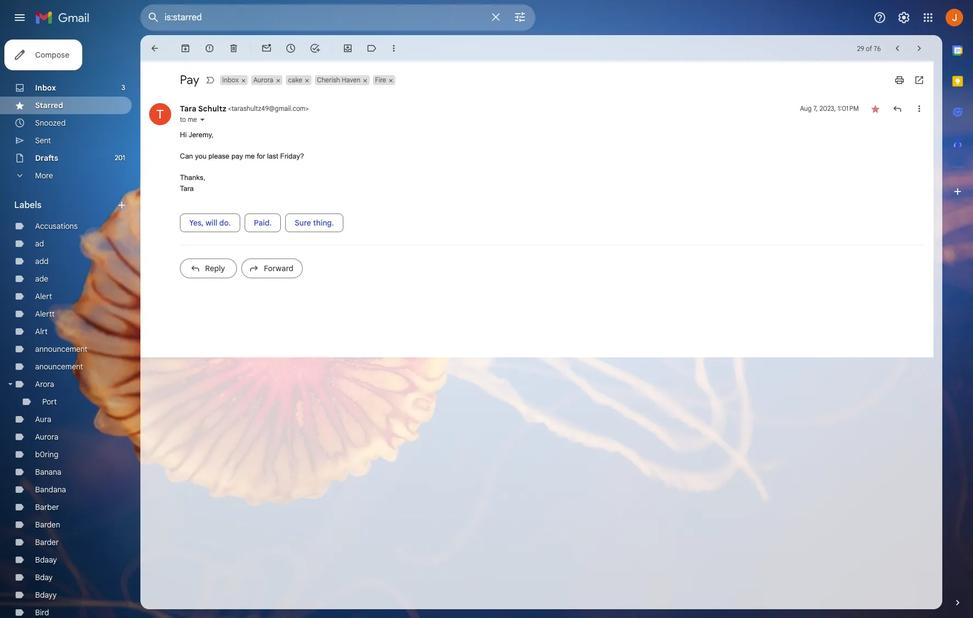 Task type: vqa. For each thing, say whether or not it's contained in the screenshot.
<
yes



Task type: locate. For each thing, give the bounding box(es) containing it.
will
[[206, 218, 218, 228]]

sure thing. button
[[286, 214, 343, 232]]

yes,
[[189, 218, 204, 228]]

aurora up tarashultz49@gmail.com at the left top
[[254, 76, 274, 84]]

forward link
[[242, 259, 303, 278]]

aura link
[[35, 414, 51, 424]]

201
[[115, 154, 125, 162]]

inbox up "<"
[[222, 76, 239, 84]]

bird link
[[35, 608, 49, 618]]

support image
[[874, 11, 887, 24]]

inbox for inbox button
[[222, 76, 239, 84]]

tara down thanks,
[[180, 184, 194, 192]]

2 tara from the top
[[180, 184, 194, 192]]

cake button
[[286, 75, 304, 85]]

inbox
[[222, 76, 239, 84], [35, 83, 56, 93]]

tab list
[[943, 35, 974, 579]]

aurora inside labels navigation
[[35, 432, 58, 442]]

do.
[[220, 218, 231, 228]]

tara
[[180, 104, 197, 114], [180, 184, 194, 192]]

announcement link
[[35, 344, 87, 354]]

search mail image
[[144, 8, 164, 27]]

drafts
[[35, 153, 58, 163]]

compose button
[[4, 40, 83, 70]]

bdayy
[[35, 590, 57, 600]]

pay
[[232, 152, 243, 160]]

0 vertical spatial aurora
[[254, 76, 274, 84]]

inbox inside button
[[222, 76, 239, 84]]

pay
[[180, 72, 199, 87]]

archive image
[[180, 43, 191, 54]]

alert link
[[35, 292, 52, 301]]

1 vertical spatial tara
[[180, 184, 194, 192]]

alertt link
[[35, 309, 55, 319]]

0 horizontal spatial aurora
[[35, 432, 58, 442]]

bandana
[[35, 485, 66, 495]]

friday?
[[280, 152, 304, 160]]

b0ring
[[35, 450, 58, 460]]

inbox inside labels navigation
[[35, 83, 56, 93]]

me left the 'for'
[[245, 152, 255, 160]]

add link
[[35, 256, 49, 266]]

anouncement
[[35, 362, 83, 372]]

me right to
[[188, 115, 197, 124]]

labels heading
[[14, 200, 116, 211]]

sure thing.
[[295, 218, 334, 228]]

tara schultz cell
[[180, 104, 309, 114]]

1 horizontal spatial inbox
[[222, 76, 239, 84]]

aura
[[35, 414, 51, 424]]

aug 7, 2023, 1:01 pm cell
[[801, 103, 860, 114]]

anouncement link
[[35, 362, 83, 372]]

clear search image
[[485, 6, 507, 28]]

labels navigation
[[0, 35, 141, 618]]

aurora inside button
[[254, 76, 274, 84]]

main menu image
[[13, 11, 26, 24]]

barber link
[[35, 502, 59, 512]]

76
[[875, 44, 882, 52]]

red star image
[[871, 103, 882, 114]]

>
[[306, 104, 309, 113]]

cherish haven
[[317, 76, 361, 84]]

fire
[[375, 76, 387, 84]]

tara up to me
[[180, 104, 197, 114]]

1 vertical spatial aurora
[[35, 432, 58, 442]]

reply
[[205, 264, 225, 273]]

b0ring link
[[35, 450, 58, 460]]

add to tasks image
[[310, 43, 321, 54]]

1 horizontal spatial aurora
[[254, 76, 274, 84]]

banana
[[35, 467, 61, 477]]

bday link
[[35, 573, 53, 582]]

cherish haven button
[[315, 75, 362, 85]]

inbox up starred
[[35, 83, 56, 93]]

aug
[[801, 104, 812, 113]]

ad
[[35, 239, 44, 249]]

more button
[[0, 167, 132, 184]]

aurora up "b0ring" link
[[35, 432, 58, 442]]

thanks, tara
[[180, 173, 205, 192]]

hi
[[180, 131, 187, 139]]

thanks,
[[180, 173, 205, 182]]

can you please pay me for last friday?
[[180, 152, 306, 160]]

aurora button
[[251, 75, 275, 85]]

1 horizontal spatial me
[[245, 152, 255, 160]]

you
[[195, 152, 207, 160]]

more image
[[389, 43, 400, 54]]

bird
[[35, 608, 49, 618]]

aug 7, 2023, 1:01 pm
[[801, 104, 860, 113]]

to
[[180, 115, 186, 124]]

None search field
[[141, 4, 536, 31]]

aurora for aurora button
[[254, 76, 274, 84]]

port
[[42, 397, 57, 407]]

0 vertical spatial me
[[188, 115, 197, 124]]

please
[[209, 152, 230, 160]]

0 horizontal spatial inbox
[[35, 83, 56, 93]]

forward
[[264, 264, 294, 273]]

barden link
[[35, 520, 60, 530]]

cherish
[[317, 76, 340, 84]]

aurora
[[254, 76, 274, 84], [35, 432, 58, 442]]

me
[[188, 115, 197, 124], [245, 152, 255, 160]]

aurora link
[[35, 432, 58, 442]]

bandana link
[[35, 485, 66, 495]]

0 vertical spatial tara
[[180, 104, 197, 114]]

ade link
[[35, 274, 48, 284]]

tara inside thanks, tara
[[180, 184, 194, 192]]

show details image
[[199, 116, 206, 123]]

reply link
[[180, 259, 237, 278]]



Task type: describe. For each thing, give the bounding box(es) containing it.
to me
[[180, 115, 197, 124]]

29
[[858, 44, 865, 52]]

yes, will do.
[[189, 218, 231, 228]]

newer image
[[893, 43, 904, 54]]

1 vertical spatial me
[[245, 152, 255, 160]]

schultz
[[198, 104, 227, 114]]

inbox button
[[220, 75, 240, 85]]

compose
[[35, 50, 69, 60]]

move to inbox image
[[343, 43, 354, 54]]

ade
[[35, 274, 48, 284]]

labels
[[14, 200, 42, 211]]

accusations
[[35, 221, 78, 231]]

paid.
[[254, 218, 272, 228]]

bday
[[35, 573, 53, 582]]

of
[[867, 44, 873, 52]]

add
[[35, 256, 49, 266]]

older image
[[915, 43, 926, 54]]

1 tara from the top
[[180, 104, 197, 114]]

report spam image
[[204, 43, 215, 54]]

3
[[122, 83, 125, 92]]

yes, will do. button
[[180, 214, 240, 232]]

barber
[[35, 502, 59, 512]]

alrt link
[[35, 327, 48, 337]]

more
[[35, 171, 53, 181]]

7,
[[814, 104, 819, 113]]

barder link
[[35, 537, 59, 547]]

barden
[[35, 520, 60, 530]]

bdayy link
[[35, 590, 57, 600]]

advanced search options image
[[509, 6, 531, 28]]

snooze image
[[285, 43, 296, 54]]

aurora for aurora link
[[35, 432, 58, 442]]

Search mail text field
[[165, 12, 483, 23]]

starred
[[35, 100, 63, 110]]

red-star checkbox
[[871, 103, 882, 114]]

labels image
[[367, 43, 378, 54]]

fire button
[[373, 75, 388, 85]]

tara schultz < tarashultz49@gmail.com >
[[180, 104, 309, 114]]

drafts link
[[35, 153, 58, 163]]

sure
[[295, 218, 311, 228]]

tarashultz49@gmail.com
[[232, 104, 306, 113]]

barder
[[35, 537, 59, 547]]

alertt
[[35, 309, 55, 319]]

inbox for "inbox" link
[[35, 83, 56, 93]]

starred link
[[35, 100, 63, 110]]

inbox link
[[35, 83, 56, 93]]

snoozed link
[[35, 118, 66, 128]]

arora
[[35, 379, 54, 389]]

back to starred image
[[149, 43, 160, 54]]

alrt
[[35, 327, 48, 337]]

can
[[180, 152, 193, 160]]

haven
[[342, 76, 361, 84]]

port link
[[42, 397, 57, 407]]

bdaay link
[[35, 555, 57, 565]]

ad link
[[35, 239, 44, 249]]

bdaay
[[35, 555, 57, 565]]

accusations link
[[35, 221, 78, 231]]

delete image
[[228, 43, 239, 54]]

29 of 76
[[858, 44, 882, 52]]

1:01 pm
[[838, 104, 860, 113]]

banana link
[[35, 467, 61, 477]]

sent
[[35, 136, 51, 145]]

<
[[228, 104, 232, 113]]

gmail image
[[35, 7, 95, 29]]

hi jeremy,
[[180, 131, 216, 139]]

paid. button
[[245, 214, 281, 232]]

jeremy,
[[189, 131, 214, 139]]

2023,
[[820, 104, 837, 113]]

sent link
[[35, 136, 51, 145]]

thing.
[[313, 218, 334, 228]]

last
[[267, 152, 278, 160]]

arora link
[[35, 379, 54, 389]]

0 horizontal spatial me
[[188, 115, 197, 124]]

settings image
[[898, 11, 911, 24]]

announcement
[[35, 344, 87, 354]]

cake
[[288, 76, 302, 84]]

snoozed
[[35, 118, 66, 128]]

for
[[257, 152, 265, 160]]



